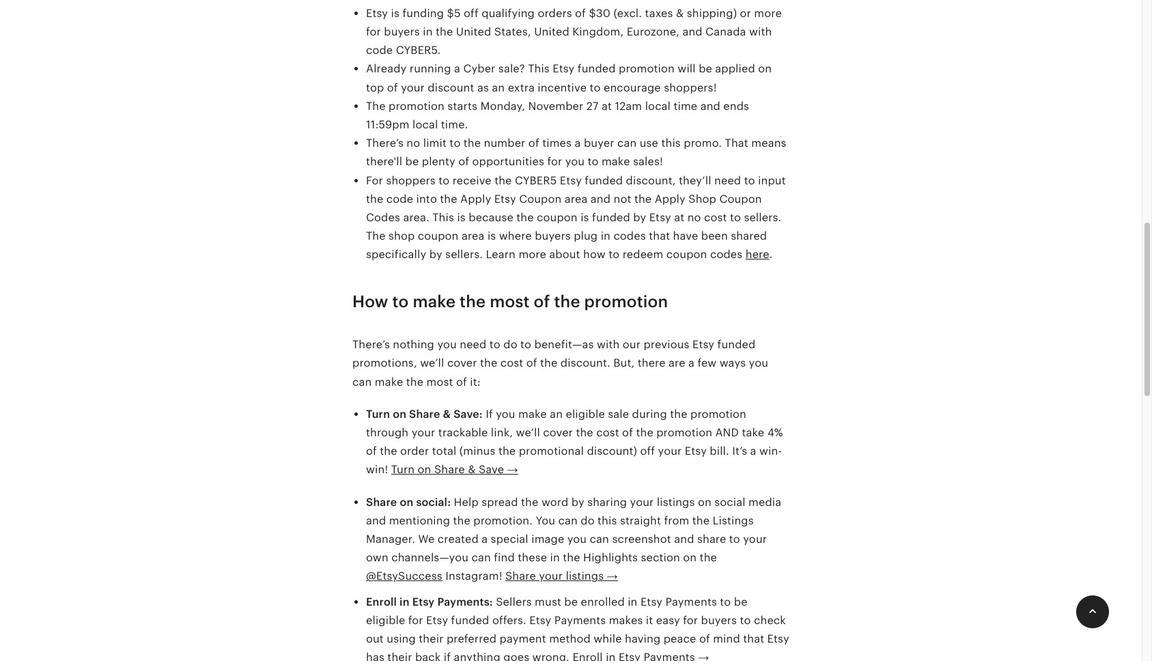 Task type: vqa. For each thing, say whether or not it's contained in the screenshot.
All
no



Task type: locate. For each thing, give the bounding box(es) containing it.
be up shoppers at the top left
[[406, 155, 419, 168]]

wrong.
[[533, 651, 570, 661]]

is down because
[[488, 230, 496, 243]]

sellers must be enrolled in etsy payments to be eligible for etsy funded offers. etsy payments makes it easy for buyers to check out using their preferred payment method while having peace of mind that etsy has their back if anything goes wrong.
[[366, 596, 790, 661]]

this inside etsy is funding $5 off qualifying orders of $30 (excl. taxes & shipping) or more for buyers in the united states, united kingdom, eurozone, and canada with code cyber5. already running a cyber sale? this etsy funded promotion will be applied on top of your discount as an extra incentive to encourage shoppers! the promotion starts monday, november 27 at 12am local time and ends 11:59pm local time. there's no limit to the number of times a buyer can use this promo. that means there'll be plenty of opportunities for you to make sales!
[[662, 137, 681, 150]]

funding
[[403, 7, 444, 20]]

→ inside help spread the word by sharing your listings on social media and mentioning the promotion. you can do this straight from the listings manager. we created a special image you can screenshot and share to your own channels—you can find these in the highlights section on the @etsysuccess instagram! share your listings →
[[607, 570, 618, 583]]

if
[[486, 408, 493, 421]]

is left funding
[[391, 7, 400, 20]]

their
[[419, 633, 444, 646], [388, 651, 412, 661]]

0 horizontal spatial coupon
[[519, 192, 562, 205]]

1 horizontal spatial listings
[[657, 496, 695, 509]]

1 horizontal spatial sellers.
[[744, 211, 782, 224]]

that up redeem
[[649, 230, 670, 243]]

a right the times in the top of the page
[[575, 137, 581, 150]]

(minus
[[460, 445, 496, 458]]

0 vertical spatial sellers.
[[744, 211, 782, 224]]

help spread the word by sharing your listings on social media and mentioning the promotion. you can do this straight from the listings manager. we created a special image you can screenshot and share to your own channels—you can find these in the highlights section on the @etsysuccess instagram! share your listings →
[[366, 496, 782, 583]]

a left special at the left of the page
[[482, 533, 488, 546]]

0 vertical spatial area
[[565, 192, 588, 205]]

&
[[676, 7, 684, 20], [443, 408, 451, 421], [468, 464, 476, 477]]

1 vertical spatial cover
[[543, 426, 573, 439]]

1 horizontal spatial coupon
[[720, 192, 762, 205]]

united down orders at the top left of the page
[[534, 25, 570, 38]]

& for save:
[[443, 408, 451, 421]]

etsy up the incentive
[[553, 62, 575, 75]]

1 vertical spatial &
[[443, 408, 451, 421]]

make inside the there's nothing you need to do to benefit—as with our previous etsy funded promotions, we'll cover the cost of the discount. but, there are a few ways you can make the most of it:
[[375, 376, 403, 389]]

apply down the discount,
[[655, 192, 686, 205]]

promotion up our
[[585, 293, 668, 311]]

make down the promotions,
[[375, 376, 403, 389]]

sellers.
[[744, 211, 782, 224], [446, 248, 483, 261]]

0 horizontal spatial &
[[443, 408, 451, 421]]

in inside help spread the word by sharing your listings on social media and mentioning the promotion. you can do this straight from the listings manager. we created a special image you can screenshot and share to your own channels—you can find these in the highlights section on the @etsysuccess instagram! share your listings →
[[550, 552, 560, 565]]

receive
[[453, 174, 492, 187]]

more right or
[[755, 7, 782, 20]]

on down 'order'
[[418, 464, 432, 477]]

make
[[602, 155, 630, 168], [413, 293, 456, 311], [375, 376, 403, 389], [519, 408, 547, 421]]

27
[[587, 100, 599, 113]]

0 horizontal spatial cover
[[447, 357, 477, 370]]

cost inside the there's nothing you need to do to benefit—as with our previous etsy funded promotions, we'll cover the cost of the discount. but, there are a few ways you can make the most of it:
[[501, 357, 524, 370]]

1 horizontal spatial payments
[[666, 596, 717, 608]]

we
[[418, 533, 435, 546]]

1 united from the left
[[456, 25, 492, 38]]

0 horizontal spatial their
[[388, 651, 412, 661]]

it
[[646, 614, 653, 627]]

save
[[479, 464, 504, 477]]

2 horizontal spatial by
[[634, 211, 647, 224]]

0 vertical spatial turn
[[366, 408, 390, 421]]

0 horizontal spatial off
[[464, 7, 479, 20]]

funded up the preferred
[[451, 614, 490, 627]]

discount
[[428, 81, 475, 94]]

sellers. up shared
[[744, 211, 782, 224]]

a
[[454, 62, 461, 75], [575, 137, 581, 150], [689, 357, 695, 370], [751, 445, 757, 458], [482, 533, 488, 546]]

1 horizontal spatial local
[[645, 100, 671, 113]]

1 vertical spatial →
[[607, 570, 618, 583]]

0 horizontal spatial with
[[597, 338, 620, 351]]

off right discount)
[[641, 445, 655, 458]]

0 vertical spatial with
[[750, 25, 772, 38]]

an right as
[[492, 81, 505, 94]]

more down where on the top of page
[[519, 248, 547, 261]]

in
[[423, 25, 433, 38], [601, 230, 611, 243], [550, 552, 560, 565], [400, 596, 410, 608], [628, 596, 638, 608]]

0 horizontal spatial need
[[460, 338, 487, 351]]

0 vertical spatial eligible
[[566, 408, 605, 421]]

you inside help spread the word by sharing your listings on social media and mentioning the promotion. you can do this straight from the listings manager. we created a special image you can screenshot and share to your own channels—you can find these in the highlights section on the @etsysuccess instagram! share your listings →
[[568, 533, 587, 546]]

1 horizontal spatial codes
[[711, 248, 743, 261]]

make inside if you make an eligible sale during the promotion through your trackable link, we'll cover the cost of the promotion and take 4% of the order total (minus the promotional discount) off your etsy bill. it's a win- win!
[[519, 408, 547, 421]]

make up promotional
[[519, 408, 547, 421]]

preferred
[[447, 633, 497, 646]]

etsy
[[366, 7, 388, 20], [553, 62, 575, 75], [560, 174, 582, 187], [494, 192, 516, 205], [650, 211, 672, 224], [693, 338, 715, 351], [685, 445, 707, 458], [412, 596, 435, 608], [641, 596, 663, 608], [426, 614, 448, 627], [530, 614, 552, 627], [768, 633, 790, 646]]

most
[[490, 293, 530, 311], [427, 376, 453, 389]]

1 apply from the left
[[461, 192, 491, 205]]

most down learn
[[490, 293, 530, 311]]

sellers. left learn
[[446, 248, 483, 261]]

no down shop
[[688, 211, 701, 224]]

and down from at right
[[675, 533, 695, 546]]

promotion up 11:59pm
[[389, 100, 445, 113]]

can
[[618, 137, 637, 150], [353, 376, 372, 389], [559, 514, 578, 527], [590, 533, 610, 546], [472, 552, 491, 565]]

there's up there'll
[[366, 137, 404, 150]]

1 vertical spatial that
[[744, 633, 765, 646]]

a right "it's"
[[751, 445, 757, 458]]

listings up from at right
[[657, 496, 695, 509]]

eurozone,
[[627, 25, 680, 38]]

make inside etsy is funding $5 off qualifying orders of $30 (excl. taxes & shipping) or more for buyers in the united states, united kingdom, eurozone, and canada with code cyber5. already running a cyber sale? this etsy funded promotion will be applied on top of your discount as an extra incentive to encourage shoppers! the promotion starts monday, november 27 at 12am local time and ends 11:59pm local time. there's no limit to the number of times a buyer can use this promo. that means there'll be plenty of opportunities for you to make sales!
[[602, 155, 630, 168]]

of
[[575, 7, 586, 20], [387, 81, 398, 94], [529, 137, 540, 150], [459, 155, 469, 168], [534, 293, 550, 311], [527, 357, 538, 370], [456, 376, 467, 389], [623, 426, 633, 439], [366, 445, 377, 458], [700, 633, 710, 646]]

mentioning
[[389, 514, 450, 527]]

funded down not
[[592, 211, 631, 224]]

canada
[[706, 25, 747, 38]]

1 horizontal spatial this
[[528, 62, 550, 75]]

back
[[415, 651, 441, 661]]

0 horizontal spatial turn
[[366, 408, 390, 421]]

in right plug
[[601, 230, 611, 243]]

do down sharing
[[581, 514, 595, 527]]

share down "these" at the bottom
[[506, 570, 536, 583]]

special
[[491, 533, 529, 546]]

1 horizontal spatial united
[[534, 25, 570, 38]]

instagram!
[[446, 570, 503, 583]]

in up share your listings → link
[[550, 552, 560, 565]]

1 vertical spatial do
[[581, 514, 595, 527]]

do down how to make the most of the promotion
[[504, 338, 518, 351]]

1 horizontal spatial this
[[662, 137, 681, 150]]

opportunities
[[472, 155, 545, 168]]

this down 'into'
[[433, 211, 454, 224]]

ways
[[720, 357, 746, 370]]

1 vertical spatial we'll
[[516, 426, 540, 439]]

code up already
[[366, 44, 393, 57]]

1 vertical spatial sellers.
[[446, 248, 483, 261]]

coupon down cyber5
[[519, 192, 562, 205]]

that inside "sellers must be enrolled in etsy payments to be eligible for etsy funded offers. etsy payments makes it easy for buyers to check out using their preferred payment method while having peace of mind that etsy has their back if anything goes wrong."
[[744, 633, 765, 646]]

is inside etsy is funding $5 off qualifying orders of $30 (excl. taxes & shipping) or more for buyers in the united states, united kingdom, eurozone, and canada with code cyber5. already running a cyber sale? this etsy funded promotion will be applied on top of your discount as an extra incentive to encourage shoppers! the promotion starts monday, november 27 at 12am local time and ends 11:59pm local time. there's no limit to the number of times a buyer can use this promo. that means there'll be plenty of opportunities for you to make sales!
[[391, 7, 400, 20]]

you right image
[[568, 533, 587, 546]]

1 horizontal spatial area
[[565, 192, 588, 205]]

off inside etsy is funding $5 off qualifying orders of $30 (excl. taxes & shipping) or more for buyers in the united states, united kingdom, eurozone, and canada with code cyber5. already running a cyber sale? this etsy funded promotion will be applied on top of your discount as an extra incentive to encourage shoppers! the promotion starts monday, november 27 at 12am local time and ends 11:59pm local time. there's no limit to the number of times a buyer can use this promo. that means there'll be plenty of opportunities for you to make sales!
[[464, 7, 479, 20]]

can inside etsy is funding $5 off qualifying orders of $30 (excl. taxes & shipping) or more for buyers in the united states, united kingdom, eurozone, and canada with code cyber5. already running a cyber sale? this etsy funded promotion will be applied on top of your discount as an extra incentive to encourage shoppers! the promotion starts monday, november 27 at 12am local time and ends 11:59pm local time. there's no limit to the number of times a buyer can use this promo. that means there'll be plenty of opportunities for you to make sales!
[[618, 137, 637, 150]]

local
[[645, 100, 671, 113], [413, 118, 438, 131]]

code inside for shoppers to receive the cyber5 etsy funded discount, they'll need to input the code into the apply etsy coupon area and not the apply shop coupon codes area. this is because the coupon is funded by etsy at no cost to sellers. the shop coupon area is where buyers plug in codes that have been shared specifically by sellers. learn more about how to redeem coupon codes
[[387, 192, 413, 205]]

during
[[632, 408, 668, 421]]

0 vertical spatial &
[[676, 7, 684, 20]]

image
[[532, 533, 565, 546]]

0 horizontal spatial an
[[492, 81, 505, 94]]

1 horizontal spatial at
[[675, 211, 685, 224]]

turn on share & save →
[[391, 464, 518, 477]]

your down listings on the bottom
[[744, 533, 767, 546]]

codes down been
[[711, 248, 743, 261]]

1 vertical spatial with
[[597, 338, 620, 351]]

1 horizontal spatial no
[[688, 211, 701, 224]]

0 vertical spatial codes
[[614, 230, 646, 243]]

area
[[565, 192, 588, 205], [462, 230, 485, 243]]

code down shoppers at the top left
[[387, 192, 413, 205]]

1 vertical spatial no
[[688, 211, 701, 224]]

0 vertical spatial this
[[662, 137, 681, 150]]

2 united from the left
[[534, 25, 570, 38]]

in inside "sellers must be enrolled in etsy payments to be eligible for etsy funded offers. etsy payments makes it easy for buyers to check out using their preferred payment method while having peace of mind that etsy has their back if anything goes wrong."
[[628, 596, 638, 608]]

0 horizontal spatial by
[[430, 248, 443, 261]]

1 horizontal spatial that
[[744, 633, 765, 646]]

off
[[464, 7, 479, 20], [641, 445, 655, 458]]

goes
[[504, 651, 530, 661]]

0 vertical spatial more
[[755, 7, 782, 20]]

cover up promotional
[[543, 426, 573, 439]]

payments up easy
[[666, 596, 717, 608]]

be right will
[[699, 62, 713, 75]]

on left social
[[698, 496, 712, 509]]

payments:
[[438, 596, 493, 608]]

have
[[673, 230, 699, 243]]

can down the promotions,
[[353, 376, 372, 389]]

win-
[[760, 445, 782, 458]]

codes up redeem
[[614, 230, 646, 243]]

applied
[[716, 62, 756, 75]]

running
[[410, 62, 451, 75]]

0 vertical spatial the
[[366, 100, 386, 113]]

0 horizontal spatial that
[[649, 230, 670, 243]]

in inside etsy is funding $5 off qualifying orders of $30 (excl. taxes & shipping) or more for buyers in the united states, united kingdom, eurozone, and canada with code cyber5. already running a cyber sale? this etsy funded promotion will be applied on top of your discount as an extra incentive to encourage shoppers! the promotion starts monday, november 27 at 12am local time and ends 11:59pm local time. there's no limit to the number of times a buyer can use this promo. that means there'll be plenty of opportunities for you to make sales!
[[423, 25, 433, 38]]

shop
[[389, 230, 415, 243]]

eligible inside "sellers must be enrolled in etsy payments to be eligible for etsy funded offers. etsy payments makes it easy for buyers to check out using their preferred payment method while having peace of mind that etsy has their back if anything goes wrong."
[[366, 614, 405, 627]]

1 vertical spatial this
[[433, 211, 454, 224]]

shoppers
[[386, 174, 436, 187]]

1 vertical spatial coupon
[[418, 230, 459, 243]]

been
[[702, 230, 728, 243]]

for
[[366, 174, 383, 187]]

0 horizontal spatial united
[[456, 25, 492, 38]]

1 vertical spatial there's
[[353, 338, 390, 351]]

funded up ways
[[718, 338, 756, 351]]

coupon
[[519, 192, 562, 205], [720, 192, 762, 205]]

in down funding
[[423, 25, 433, 38]]

1 vertical spatial buyers
[[535, 230, 571, 243]]

you right "if"
[[496, 408, 516, 421]]

1 horizontal spatial an
[[550, 408, 563, 421]]

1 vertical spatial code
[[387, 192, 413, 205]]

and up manager.
[[366, 514, 386, 527]]

0 horizontal spatial →
[[507, 464, 518, 477]]

0 horizontal spatial more
[[519, 248, 547, 261]]

& inside etsy is funding $5 off qualifying orders of $30 (excl. taxes & shipping) or more for buyers in the united states, united kingdom, eurozone, and canada with code cyber5. already running a cyber sale? this etsy funded promotion will be applied on top of your discount as an extra incentive to encourage shoppers! the promotion starts monday, november 27 at 12am local time and ends 11:59pm local time. there's no limit to the number of times a buyer can use this promo. that means there'll be plenty of opportunities for you to make sales!
[[676, 7, 684, 20]]

etsy up because
[[494, 192, 516, 205]]

share up 'order'
[[409, 408, 440, 421]]

1 horizontal spatial off
[[641, 445, 655, 458]]

1 vertical spatial off
[[641, 445, 655, 458]]

etsy inside if you make an eligible sale during the promotion through your trackable link, we'll cover the cost of the promotion and take 4% of the order total (minus the promotional discount) off your etsy bill. it's a win- win!
[[685, 445, 707, 458]]

of left the times in the top of the page
[[529, 137, 540, 150]]

it's
[[733, 445, 748, 458]]

easy
[[656, 614, 681, 627]]

at inside for shoppers to receive the cyber5 etsy funded discount, they'll need to input the code into the apply etsy coupon area and not the apply shop coupon codes area. this is because the coupon is funded by etsy at no cost to sellers. the shop coupon area is where buyers plug in codes that have been shared specifically by sellers. learn more about how to redeem coupon codes
[[675, 211, 685, 224]]

social
[[715, 496, 746, 509]]

turn up through
[[366, 408, 390, 421]]

by right specifically
[[430, 248, 443, 261]]

must
[[535, 596, 562, 608]]

0 vertical spatial need
[[715, 174, 742, 187]]

0 vertical spatial no
[[407, 137, 420, 150]]

0 vertical spatial there's
[[366, 137, 404, 150]]

etsy left 'bill.'
[[685, 445, 707, 458]]

there's inside the there's nothing you need to do to benefit—as with our previous etsy funded promotions, we'll cover the cost of the discount. but, there are a few ways you can make the most of it:
[[353, 338, 390, 351]]

cost down how to make the most of the promotion
[[501, 357, 524, 370]]

& left save:
[[443, 408, 451, 421]]

off inside if you make an eligible sale during the promotion through your trackable link, we'll cover the cost of the promotion and take 4% of the order total (minus the promotional discount) off your etsy bill. it's a win- win!
[[641, 445, 655, 458]]

on
[[759, 62, 772, 75], [393, 408, 407, 421], [418, 464, 432, 477], [400, 496, 414, 509], [698, 496, 712, 509], [683, 552, 697, 565]]

your inside etsy is funding $5 off qualifying orders of $30 (excl. taxes & shipping) or more for buyers in the united states, united kingdom, eurozone, and canada with code cyber5. already running a cyber sale? this etsy funded promotion will be applied on top of your discount as an extra incentive to encourage shoppers! the promotion starts monday, november 27 at 12am local time and ends 11:59pm local time. there's no limit to the number of times a buyer can use this promo. that means there'll be plenty of opportunities for you to make sales!
[[401, 81, 425, 94]]

enrolled
[[581, 596, 625, 608]]

of left mind
[[700, 633, 710, 646]]

can left use
[[618, 137, 637, 150]]

2 vertical spatial &
[[468, 464, 476, 477]]

spread
[[482, 496, 518, 509]]

apply
[[461, 192, 491, 205], [655, 192, 686, 205]]

we'll down nothing
[[420, 357, 444, 370]]

apply down receive
[[461, 192, 491, 205]]

about
[[550, 248, 581, 261]]

discount,
[[626, 174, 676, 187]]

2 vertical spatial buyers
[[701, 614, 737, 627]]

1 horizontal spatial &
[[468, 464, 476, 477]]

2 vertical spatial cost
[[597, 426, 620, 439]]

is left because
[[457, 211, 466, 224]]

0 horizontal spatial at
[[602, 100, 612, 113]]

incentive
[[538, 81, 587, 94]]

1 vertical spatial need
[[460, 338, 487, 351]]

1 the from the top
[[366, 100, 386, 113]]

top
[[366, 81, 384, 94]]

starts
[[448, 100, 478, 113]]

their down using
[[388, 651, 412, 661]]

straight
[[620, 514, 661, 527]]

payments
[[666, 596, 717, 608], [555, 614, 606, 627]]

0 horizontal spatial do
[[504, 338, 518, 351]]

this
[[662, 137, 681, 150], [598, 514, 617, 527]]

1 horizontal spatial more
[[755, 7, 782, 20]]

do inside help spread the word by sharing your listings on social media and mentioning the promotion. you can do this straight from the listings manager. we created a special image you can screenshot and share to your own channels—you can find these in the highlights section on the @etsysuccess instagram! share your listings →
[[581, 514, 595, 527]]

→
[[507, 464, 518, 477], [607, 570, 618, 583]]

1 horizontal spatial cover
[[543, 426, 573, 439]]

into
[[416, 192, 437, 205]]

the down codes at the top of the page
[[366, 230, 386, 243]]

1 horizontal spatial do
[[581, 514, 595, 527]]

buyers inside for shoppers to receive the cyber5 etsy funded discount, they'll need to input the code into the apply etsy coupon area and not the apply shop coupon codes area. this is because the coupon is funded by etsy at no cost to sellers. the shop coupon area is where buyers plug in codes that have been shared specifically by sellers. learn more about how to redeem coupon codes
[[535, 230, 571, 243]]

0 vertical spatial local
[[645, 100, 671, 113]]

0 vertical spatial an
[[492, 81, 505, 94]]

at
[[602, 100, 612, 113], [675, 211, 685, 224]]

1 horizontal spatial buyers
[[535, 230, 571, 243]]

cost up been
[[704, 211, 727, 224]]

funded
[[578, 62, 616, 75], [585, 174, 623, 187], [592, 211, 631, 224], [718, 338, 756, 351], [451, 614, 490, 627]]

coupon down input
[[720, 192, 762, 205]]

0 horizontal spatial no
[[407, 137, 420, 150]]

we'll
[[420, 357, 444, 370], [516, 426, 540, 439]]

0 vertical spatial coupon
[[537, 211, 578, 224]]

1 vertical spatial area
[[462, 230, 485, 243]]

0 horizontal spatial eligible
[[366, 614, 405, 627]]

cover inside if you make an eligible sale during the promotion through your trackable link, we'll cover the cost of the promotion and take 4% of the order total (minus the promotional discount) off your etsy bill. it's a win- win!
[[543, 426, 573, 439]]

that inside for shoppers to receive the cyber5 etsy funded discount, they'll need to input the code into the apply etsy coupon area and not the apply shop coupon codes area. this is because the coupon is funded by etsy at no cost to sellers. the shop coupon area is where buyers plug in codes that have been shared specifically by sellers. learn more about how to redeem coupon codes
[[649, 230, 670, 243]]

0 vertical spatial code
[[366, 44, 393, 57]]

this inside etsy is funding $5 off qualifying orders of $30 (excl. taxes & shipping) or more for buyers in the united states, united kingdom, eurozone, and canada with code cyber5. already running a cyber sale? this etsy funded promotion will be applied on top of your discount as an extra incentive to encourage shoppers! the promotion starts monday, november 27 at 12am local time and ends 11:59pm local time. there's no limit to the number of times a buyer can use this promo. that means there'll be plenty of opportunities for you to make sales!
[[528, 62, 550, 75]]

no inside etsy is funding $5 off qualifying orders of $30 (excl. taxes & shipping) or more for buyers in the united states, united kingdom, eurozone, and canada with code cyber5. already running a cyber sale? this etsy funded promotion will be applied on top of your discount as an extra incentive to encourage shoppers! the promotion starts monday, november 27 at 12am local time and ends 11:59pm local time. there's no limit to the number of times a buyer can use this promo. that means there'll be plenty of opportunities for you to make sales!
[[407, 137, 420, 150]]

0 vertical spatial cover
[[447, 357, 477, 370]]

a right are
[[689, 357, 695, 370]]

1 horizontal spatial need
[[715, 174, 742, 187]]

buyers up about
[[535, 230, 571, 243]]

& right taxes
[[676, 7, 684, 20]]

input
[[759, 174, 786, 187]]

0 horizontal spatial this
[[598, 514, 617, 527]]

2 the from the top
[[366, 230, 386, 243]]

0 horizontal spatial buyers
[[384, 25, 420, 38]]

0 vertical spatial this
[[528, 62, 550, 75]]

that down the check
[[744, 633, 765, 646]]

1 vertical spatial turn
[[391, 464, 415, 477]]

monday,
[[481, 100, 526, 113]]

here link
[[746, 248, 770, 261]]

2 horizontal spatial &
[[676, 7, 684, 20]]

1 vertical spatial cost
[[501, 357, 524, 370]]

discount)
[[587, 445, 638, 458]]

0 horizontal spatial payments
[[555, 614, 606, 627]]

coupon up plug
[[537, 211, 578, 224]]

the down top
[[366, 100, 386, 113]]

share down the win!
[[366, 496, 397, 509]]

2 horizontal spatial cost
[[704, 211, 727, 224]]

1 horizontal spatial cost
[[597, 426, 620, 439]]

buyers up cyber5.
[[384, 25, 420, 38]]

buyers
[[384, 25, 420, 38], [535, 230, 571, 243], [701, 614, 737, 627]]

and
[[716, 426, 739, 439]]

1 vertical spatial listings
[[566, 570, 604, 583]]

0 vertical spatial listings
[[657, 496, 695, 509]]

1 horizontal spatial we'll
[[516, 426, 540, 439]]

buyers up mind
[[701, 614, 737, 627]]

by right word
[[572, 496, 585, 509]]

0 vertical spatial →
[[507, 464, 518, 477]]

0 vertical spatial at
[[602, 100, 612, 113]]

this inside for shoppers to receive the cyber5 etsy funded discount, they'll need to input the code into the apply etsy coupon area and not the apply shop coupon codes area. this is because the coupon is funded by etsy at no cost to sellers. the shop coupon area is where buyers plug in codes that have been shared specifically by sellers. learn more about how to redeem coupon codes
[[433, 211, 454, 224]]

etsy up it
[[641, 596, 663, 608]]

your down turn on share & save:
[[412, 426, 436, 439]]

(excl.
[[614, 7, 642, 20]]

0 vertical spatial buyers
[[384, 25, 420, 38]]

out
[[366, 633, 384, 646]]

funded inside etsy is funding $5 off qualifying orders of $30 (excl. taxes & shipping) or more for buyers in the united states, united kingdom, eurozone, and canada with code cyber5. already running a cyber sale? this etsy funded promotion will be applied on top of your discount as an extra incentive to encourage shoppers! the promotion starts monday, november 27 at 12am local time and ends 11:59pm local time. there's no limit to the number of times a buyer can use this promo. that means there'll be plenty of opportunities for you to make sales!
[[578, 62, 616, 75]]

cover
[[447, 357, 477, 370], [543, 426, 573, 439]]

coupon
[[537, 211, 578, 224], [418, 230, 459, 243], [667, 248, 708, 261]]

coupon down have in the top right of the page
[[667, 248, 708, 261]]

your down running
[[401, 81, 425, 94]]

at right 27
[[602, 100, 612, 113]]

the inside for shoppers to receive the cyber5 etsy funded discount, they'll need to input the code into the apply etsy coupon area and not the apply shop coupon codes area. this is because the coupon is funded by etsy at no cost to sellers. the shop coupon area is where buyers plug in codes that have been shared specifically by sellers. learn more about how to redeem coupon codes
[[366, 230, 386, 243]]

at inside etsy is funding $5 off qualifying orders of $30 (excl. taxes & shipping) or more for buyers in the united states, united kingdom, eurozone, and canada with code cyber5. already running a cyber sale? this etsy funded promotion will be applied on top of your discount as an extra incentive to encourage shoppers! the promotion starts monday, november 27 at 12am local time and ends 11:59pm local time. there's no limit to the number of times a buyer can use this promo. that means there'll be plenty of opportunities for you to make sales!
[[602, 100, 612, 113]]

1 horizontal spatial with
[[750, 25, 772, 38]]

enroll in etsy payments:
[[366, 596, 493, 608]]

turn down 'order'
[[391, 464, 415, 477]]

coupon down area. in the top of the page
[[418, 230, 459, 243]]

0 horizontal spatial listings
[[566, 570, 604, 583]]

local left time
[[645, 100, 671, 113]]

cyber5.
[[396, 44, 441, 57]]

their up back
[[419, 633, 444, 646]]

0 horizontal spatial coupon
[[418, 230, 459, 243]]



Task type: describe. For each thing, give the bounding box(es) containing it.
cost inside for shoppers to receive the cyber5 etsy funded discount, they'll need to input the code into the apply etsy coupon area and not the apply shop coupon codes area. this is because the coupon is funded by etsy at no cost to sellers. the shop coupon area is where buyers plug in codes that have been shared specifically by sellers. learn more about how to redeem coupon codes
[[704, 211, 727, 224]]

peace
[[664, 633, 697, 646]]

turn on share & save:
[[366, 408, 483, 421]]

word
[[542, 496, 569, 509]]

0 horizontal spatial codes
[[614, 230, 646, 243]]

1 horizontal spatial coupon
[[537, 211, 578, 224]]

need inside for shoppers to receive the cyber5 etsy funded discount, they'll need to input the code into the apply etsy coupon area and not the apply shop coupon codes area. this is because the coupon is funded by etsy at no cost to sellers. the shop coupon area is where buyers plug in codes that have been shared specifically by sellers. learn more about how to redeem coupon codes
[[715, 174, 742, 187]]

orders
[[538, 7, 572, 20]]

you
[[536, 514, 556, 527]]

your up the must
[[539, 570, 563, 583]]

for down enroll in etsy payments:
[[408, 614, 423, 627]]

promotion up 'encourage'
[[619, 62, 675, 75]]

order
[[400, 445, 429, 458]]

promotion down during
[[657, 426, 713, 439]]

here .
[[746, 248, 773, 261]]

using
[[387, 633, 416, 646]]

we'll inside the there's nothing you need to do to benefit—as with our previous etsy funded promotions, we'll cover the cost of the discount. but, there are a few ways you can make the most of it:
[[420, 357, 444, 370]]

take
[[742, 426, 765, 439]]

cover inside the there's nothing you need to do to benefit—as with our previous etsy funded promotions, we'll cover the cost of the discount. but, there are a few ways you can make the most of it:
[[447, 357, 477, 370]]

of left $30
[[575, 7, 586, 20]]

taxes
[[645, 7, 673, 20]]

there's inside etsy is funding $5 off qualifying orders of $30 (excl. taxes & shipping) or more for buyers in the united states, united kingdom, eurozone, and canada with code cyber5. already running a cyber sale? this etsy funded promotion will be applied on top of your discount as an extra incentive to encourage shoppers! the promotion starts monday, november 27 at 12am local time and ends 11:59pm local time. there's no limit to the number of times a buyer can use this promo. that means there'll be plenty of opportunities for you to make sales!
[[366, 137, 404, 150]]

offers.
[[493, 614, 527, 627]]

here
[[746, 248, 770, 261]]

has
[[366, 651, 385, 661]]

an inside if you make an eligible sale during the promotion through your trackable link, we'll cover the cost of the promotion and take 4% of the order total (minus the promotional discount) off your etsy bill. it's a win- win!
[[550, 408, 563, 421]]

for down the times in the top of the page
[[548, 155, 563, 168]]

with inside the there's nothing you need to do to benefit—as with our previous etsy funded promotions, we'll cover the cost of the discount. but, there are a few ways you can make the most of it:
[[597, 338, 620, 351]]

turn for turn on share & save →
[[391, 464, 415, 477]]

buyers inside "sellers must be enrolled in etsy payments to be eligible for etsy funded offers. etsy payments makes it easy for buyers to check out using their preferred payment method while having peace of mind that etsy has their back if anything goes wrong."
[[701, 614, 737, 627]]

november
[[529, 100, 584, 113]]

$5
[[447, 7, 461, 20]]

few
[[698, 357, 717, 370]]

trackable
[[439, 426, 488, 439]]

how
[[584, 248, 606, 261]]

you inside etsy is funding $5 off qualifying orders of $30 (excl. taxes & shipping) or more for buyers in the united states, united kingdom, eurozone, and canada with code cyber5. already running a cyber sale? this etsy funded promotion will be applied on top of your discount as an extra incentive to encourage shoppers! the promotion starts monday, november 27 at 12am local time and ends 11:59pm local time. there's no limit to the number of times a buyer can use this promo. that means there'll be plenty of opportunities for you to make sales!
[[566, 155, 585, 168]]

eligible inside if you make an eligible sale during the promotion through your trackable link, we'll cover the cost of the promotion and take 4% of the order total (minus the promotional discount) off your etsy bill. it's a win- win!
[[566, 408, 605, 421]]

be right the must
[[565, 596, 578, 608]]

1 vertical spatial codes
[[711, 248, 743, 261]]

benefit—as
[[535, 338, 594, 351]]

is up plug
[[581, 211, 589, 224]]

shipping)
[[687, 7, 737, 20]]

buyer
[[584, 137, 615, 150]]

you right nothing
[[438, 338, 457, 351]]

specifically
[[366, 248, 427, 261]]

11:59pm
[[366, 118, 410, 131]]

makes
[[609, 614, 643, 627]]

and right time
[[701, 100, 721, 113]]

section
[[641, 552, 680, 565]]

buyers inside etsy is funding $5 off qualifying orders of $30 (excl. taxes & shipping) or more for buyers in the united states, united kingdom, eurozone, and canada with code cyber5. already running a cyber sale? this etsy funded promotion will be applied on top of your discount as an extra incentive to encourage shoppers! the promotion starts monday, november 27 at 12am local time and ends 11:59pm local time. there's no limit to the number of times a buyer can use this promo. that means there'll be plenty of opportunities for you to make sales!
[[384, 25, 420, 38]]

code inside etsy is funding $5 off qualifying orders of $30 (excl. taxes & shipping) or more for buyers in the united states, united kingdom, eurozone, and canada with code cyber5. already running a cyber sale? this etsy funded promotion will be applied on top of your discount as an extra incentive to encourage shoppers! the promotion starts monday, november 27 at 12am local time and ends 11:59pm local time. there's no limit to the number of times a buyer can use this promo. that means there'll be plenty of opportunities for you to make sales!
[[366, 44, 393, 57]]

if
[[444, 651, 451, 661]]

how
[[353, 293, 388, 311]]

times
[[543, 137, 572, 150]]

your down during
[[658, 445, 682, 458]]

& for save
[[468, 464, 476, 477]]

you inside if you make an eligible sale during the promotion through your trackable link, we'll cover the cost of the promotion and take 4% of the order total (minus the promotional discount) off your etsy bill. it's a win- win!
[[496, 408, 516, 421]]

be up mind
[[734, 596, 748, 608]]

highlights
[[584, 552, 638, 565]]

in inside for shoppers to receive the cyber5 etsy funded discount, they'll need to input the code into the apply etsy coupon area and not the apply shop coupon codes area. this is because the coupon is funded by etsy at no cost to sellers. the shop coupon area is where buyers plug in codes that have been shared specifically by sellers. learn more about how to redeem coupon codes
[[601, 230, 611, 243]]

limit
[[423, 137, 447, 150]]

ends
[[724, 100, 750, 113]]

cyber
[[464, 62, 496, 75]]

promotion.
[[474, 514, 533, 527]]

2 apply from the left
[[655, 192, 686, 205]]

win!
[[366, 464, 388, 477]]

of up the win!
[[366, 445, 377, 458]]

listings
[[713, 514, 754, 527]]

1 vertical spatial by
[[430, 248, 443, 261]]

use
[[640, 137, 659, 150]]

more inside etsy is funding $5 off qualifying orders of $30 (excl. taxes & shipping) or more for buyers in the united states, united kingdom, eurozone, and canada with code cyber5. already running a cyber sale? this etsy funded promotion will be applied on top of your discount as an extra incentive to encourage shoppers! the promotion starts monday, november 27 at 12am local time and ends 11:59pm local time. there's no limit to the number of times a buyer can use this promo. that means there'll be plenty of opportunities for you to make sales!
[[755, 7, 782, 20]]

share down total
[[435, 464, 465, 477]]

funded inside the there's nothing you need to do to benefit—as with our previous etsy funded promotions, we'll cover the cost of the discount. but, there are a few ways you can make the most of it:
[[718, 338, 756, 351]]

if you make an eligible sale during the promotion through your trackable link, we'll cover the cost of the promotion and take 4% of the order total (minus the promotional discount) off your etsy bill. it's a win- win!
[[366, 408, 783, 477]]

a inside help spread the word by sharing your listings on social media and mentioning the promotion. you can do this straight from the listings manager. we created a special image you can screenshot and share to your own channels—you can find these in the highlights section on the @etsysuccess instagram! share your listings →
[[482, 533, 488, 546]]

shared
[[731, 230, 768, 243]]

0 vertical spatial payments
[[666, 596, 717, 608]]

promotional
[[519, 445, 584, 458]]

0 horizontal spatial local
[[413, 118, 438, 131]]

can right you
[[559, 514, 578, 527]]

a up discount
[[454, 62, 461, 75]]

sales!
[[633, 155, 663, 168]]

etsy down the must
[[530, 614, 552, 627]]

on right section
[[683, 552, 697, 565]]

on inside etsy is funding $5 off qualifying orders of $30 (excl. taxes & shipping) or more for buyers in the united states, united kingdom, eurozone, and canada with code cyber5. already running a cyber sale? this etsy funded promotion will be applied on top of your discount as an extra incentive to encourage shoppers! the promotion starts monday, november 27 at 12am local time and ends 11:59pm local time. there's no limit to the number of times a buyer can use this promo. that means there'll be plenty of opportunities for you to make sales!
[[759, 62, 772, 75]]

time
[[674, 100, 698, 113]]

a inside the there's nothing you need to do to benefit—as with our previous etsy funded promotions, we'll cover the cost of the discount. but, there are a few ways you can make the most of it:
[[689, 357, 695, 370]]

of down benefit—as
[[527, 357, 538, 370]]

promotion up and
[[691, 408, 747, 421]]

sale
[[608, 408, 629, 421]]

1 vertical spatial their
[[388, 651, 412, 661]]

how to make the most of the promotion
[[353, 293, 668, 311]]

and inside for shoppers to receive the cyber5 etsy funded discount, they'll need to input the code into the apply etsy coupon area and not the apply shop coupon codes area. this is because the coupon is funded by etsy at no cost to sellers. the shop coupon area is where buyers plug in codes that have been shared specifically by sellers. learn more about how to redeem coupon codes
[[591, 192, 611, 205]]

to inside help spread the word by sharing your listings on social media and mentioning the promotion. you can do this straight from the listings manager. we created a special image you can screenshot and share to your own channels—you can find these in the highlights section on the @etsysuccess instagram! share your listings →
[[730, 533, 741, 546]]

share
[[698, 533, 727, 546]]

share your listings → link
[[506, 570, 618, 583]]

will
[[678, 62, 696, 75]]

2 horizontal spatial coupon
[[667, 248, 708, 261]]

extra
[[508, 81, 535, 94]]

etsy down enroll in etsy payments:
[[426, 614, 448, 627]]

12am
[[615, 100, 642, 113]]

codes
[[366, 211, 400, 224]]

0 vertical spatial most
[[490, 293, 530, 311]]

etsy inside the there's nothing you need to do to benefit—as with our previous etsy funded promotions, we'll cover the cost of the discount. but, there are a few ways you can make the most of it:
[[693, 338, 715, 351]]

of down sale at the right of page
[[623, 426, 633, 439]]

that
[[725, 137, 749, 150]]

etsy is funding $5 off qualifying orders of $30 (excl. taxes & shipping) or more for buyers in the united states, united kingdom, eurozone, and canada with code cyber5. already running a cyber sale? this etsy funded promotion will be applied on top of your discount as an extra incentive to encourage shoppers! the promotion starts monday, november 27 at 12am local time and ends 11:59pm local time. there's no limit to the number of times a buyer can use this promo. that means there'll be plenty of opportunities for you to make sales!
[[366, 7, 787, 168]]

the inside etsy is funding $5 off qualifying orders of $30 (excl. taxes & shipping) or more for buyers in the united states, united kingdom, eurozone, and canada with code cyber5. already running a cyber sale? this etsy funded promotion will be applied on top of your discount as an extra incentive to encourage shoppers! the promotion starts monday, november 27 at 12am local time and ends 11:59pm local time. there's no limit to the number of times a buyer can use this promo. that means there'll be plenty of opportunities for you to make sales!
[[366, 100, 386, 113]]

manager.
[[366, 533, 415, 546]]

an inside etsy is funding $5 off qualifying orders of $30 (excl. taxes & shipping) or more for buyers in the united states, united kingdom, eurozone, and canada with code cyber5. already running a cyber sale? this etsy funded promotion will be applied on top of your discount as an extra incentive to encourage shoppers! the promotion starts monday, november 27 at 12am local time and ends 11:59pm local time. there's no limit to the number of times a buyer can use this promo. that means there'll be plenty of opportunities for you to make sales!
[[492, 81, 505, 94]]

promo.
[[684, 137, 722, 150]]

there
[[638, 357, 666, 370]]

etsy down @etsysuccess
[[412, 596, 435, 608]]

for up already
[[366, 25, 381, 38]]

we'll inside if you make an eligible sale during the promotion through your trackable link, we'll cover the cost of the promotion and take 4% of the order total (minus the promotional discount) off your etsy bill. it's a win- win!
[[516, 426, 540, 439]]

funded up not
[[585, 174, 623, 187]]

sale?
[[499, 62, 525, 75]]

funded inside "sellers must be enrolled in etsy payments to be eligible for etsy funded offers. etsy payments makes it easy for buyers to check out using their preferred payment method while having peace of mind that etsy has their back if anything goes wrong."
[[451, 614, 490, 627]]

sellers
[[496, 596, 532, 608]]

of right top
[[387, 81, 398, 94]]

number
[[484, 137, 526, 150]]

of left it:
[[456, 376, 467, 389]]

of up receive
[[459, 155, 469, 168]]

do inside the there's nothing you need to do to benefit—as with our previous etsy funded promotions, we'll cover the cost of the discount. but, there are a few ways you can make the most of it:
[[504, 338, 518, 351]]

no inside for shoppers to receive the cyber5 etsy funded discount, they'll need to input the code into the apply etsy coupon area and not the apply shop coupon codes area. this is because the coupon is funded by etsy at no cost to sellers. the shop coupon area is where buyers plug in codes that have been shared specifically by sellers. learn more about how to redeem coupon codes
[[688, 211, 701, 224]]

can up instagram!
[[472, 552, 491, 565]]

channels—you
[[392, 552, 469, 565]]

plenty
[[422, 155, 456, 168]]

0 vertical spatial by
[[634, 211, 647, 224]]

more inside for shoppers to receive the cyber5 etsy funded discount, they'll need to input the code into the apply etsy coupon area and not the apply shop coupon codes area. this is because the coupon is funded by etsy at no cost to sellers. the shop coupon area is where buyers plug in codes that have been shared specifically by sellers. learn more about how to redeem coupon codes
[[519, 248, 547, 261]]

on up mentioning
[[400, 496, 414, 509]]

a inside if you make an eligible sale during the promotion through your trackable link, we'll cover the cost of the promotion and take 4% of the order total (minus the promotional discount) off your etsy bill. it's a win- win!
[[751, 445, 757, 458]]

shoppers!
[[664, 81, 717, 94]]

for up peace
[[684, 614, 698, 627]]

you right ways
[[749, 357, 769, 370]]

encourage
[[604, 81, 661, 94]]

on up through
[[393, 408, 407, 421]]

enroll
[[366, 596, 397, 608]]

cost inside if you make an eligible sale during the promotion through your trackable link, we'll cover the cost of the promotion and take 4% of the order total (minus the promotional discount) off your etsy bill. it's a win- win!
[[597, 426, 620, 439]]

1 vertical spatial payments
[[555, 614, 606, 627]]

etsy right cyber5
[[560, 174, 582, 187]]

in right enroll
[[400, 596, 410, 608]]

1 coupon from the left
[[519, 192, 562, 205]]

of up benefit—as
[[534, 293, 550, 311]]

created
[[438, 533, 479, 546]]

help
[[454, 496, 479, 509]]

of inside "sellers must be enrolled in etsy payments to be eligible for etsy funded offers. etsy payments makes it easy for buyers to check out using their preferred payment method while having peace of mind that etsy has their back if anything goes wrong."
[[700, 633, 710, 646]]

through
[[366, 426, 409, 439]]

by inside help spread the word by sharing your listings on social media and mentioning the promotion. you can do this straight from the listings manager. we created a special image you can screenshot and share to your own channels—you can find these in the highlights section on the @etsysuccess instagram! share your listings →
[[572, 496, 585, 509]]

turn for turn on share & save:
[[366, 408, 390, 421]]

discount.
[[561, 357, 611, 370]]

make up nothing
[[413, 293, 456, 311]]

can up highlights
[[590, 533, 610, 546]]

need inside the there's nothing you need to do to benefit—as with our previous etsy funded promotions, we'll cover the cost of the discount. but, there are a few ways you can make the most of it:
[[460, 338, 487, 351]]

and down shipping)
[[683, 25, 703, 38]]

etsy down the discount,
[[650, 211, 672, 224]]

link,
[[491, 426, 513, 439]]

share inside help spread the word by sharing your listings on social media and mentioning the promotion. you can do this straight from the listings manager. we created a special image you can screenshot and share to your own channels—you can find these in the highlights section on the @etsysuccess instagram! share your listings →
[[506, 570, 536, 583]]

total
[[432, 445, 457, 458]]

etsy left funding
[[366, 7, 388, 20]]

4%
[[768, 426, 783, 439]]

qualifying
[[482, 7, 535, 20]]

1 horizontal spatial their
[[419, 633, 444, 646]]

etsy down the check
[[768, 633, 790, 646]]

with inside etsy is funding $5 off qualifying orders of $30 (excl. taxes & shipping) or more for buyers in the united states, united kingdom, eurozone, and canada with code cyber5. already running a cyber sale? this etsy funded promotion will be applied on top of your discount as an extra incentive to encourage shoppers! the promotion starts monday, november 27 at 12am local time and ends 11:59pm local time. there's no limit to the number of times a buyer can use this promo. that means there'll be plenty of opportunities for you to make sales!
[[750, 25, 772, 38]]

mind
[[713, 633, 741, 646]]

your up straight
[[630, 496, 654, 509]]

share on social:
[[366, 496, 451, 509]]

this inside help spread the word by sharing your listings on social media and mentioning the promotion. you can do this straight from the listings manager. we created a special image you can screenshot and share to your own channels—you can find these in the highlights section on the @etsysuccess instagram! share your listings →
[[598, 514, 617, 527]]

but,
[[614, 357, 635, 370]]

2 coupon from the left
[[720, 192, 762, 205]]

while
[[594, 633, 622, 646]]

most inside the there's nothing you need to do to benefit—as with our previous etsy funded promotions, we'll cover the cost of the discount. but, there are a few ways you can make the most of it:
[[427, 376, 453, 389]]

can inside the there's nothing you need to do to benefit—as with our previous etsy funded promotions, we'll cover the cost of the discount. but, there are a few ways you can make the most of it:
[[353, 376, 372, 389]]



